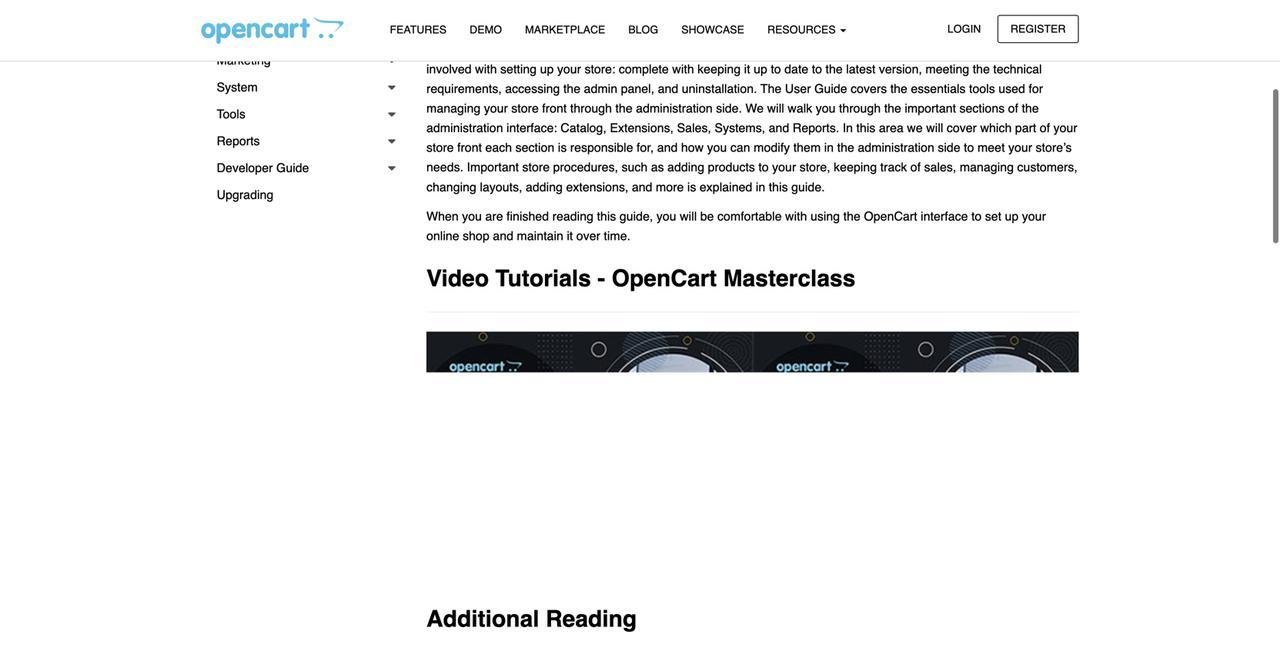Task type: locate. For each thing, give the bounding box(es) containing it.
2 horizontal spatial will
[[926, 121, 943, 135]]

2 horizontal spatial up
[[1005, 209, 1019, 224]]

we
[[907, 121, 923, 135]]

store:
[[585, 62, 615, 76]]

we up systems,
[[745, 101, 764, 115]]

through down the covers
[[839, 101, 881, 115]]

extensions,
[[610, 121, 674, 135]]

in right 'direction'
[[749, 42, 758, 56]]

1 vertical spatial as
[[651, 160, 664, 175]]

opencart - open source shopping cart solution image
[[201, 16, 344, 44]]

date
[[785, 62, 808, 76]]

catalog,
[[561, 121, 606, 135]]

a
[[543, 42, 550, 56]]

sales,
[[677, 121, 711, 135]]

time.
[[604, 229, 630, 243]]

managing
[[426, 101, 481, 115], [960, 160, 1014, 175]]

it left over on the left of page
[[567, 229, 573, 243]]

administration up sales,
[[636, 101, 713, 115]]

of down used
[[1008, 101, 1018, 115]]

guide inside this guide serves as a resource to users needing direction in navigating the opencart interface. we detail the aspects involved with setting up your store: complete with keeping it up to date to the latest version, meeting the technical requirements, accessing the admin panel, and uninstallation. the user guide covers the essentials tools used for managing your store front through the administration side. we will walk you through the important sections of the administration interface: catalog, extensions, sales, systems, and reports. in this area we will cover which part of your store front each section is responsible for, and how you can modify them in the administration side to meet your store's needs. important store procedures, such as adding products to your store, keeping track of sales, managing customers, changing layouts, adding extensions, and more is explained in this guide.
[[814, 81, 847, 96]]

interface.
[[899, 42, 950, 56]]

0 vertical spatial will
[[767, 101, 784, 115]]

1 vertical spatial administration
[[426, 121, 503, 135]]

1 vertical spatial in
[[824, 141, 834, 155]]

keeping left track at the right top
[[834, 160, 877, 175]]

store up interface:
[[511, 101, 539, 115]]

with down needing
[[672, 62, 694, 76]]

0 horizontal spatial this
[[597, 209, 616, 224]]

will down the
[[767, 101, 784, 115]]

involved
[[426, 62, 472, 76]]

responsible
[[570, 141, 633, 155]]

up
[[540, 62, 554, 76], [754, 62, 767, 76], [1005, 209, 1019, 224]]

0 vertical spatial this
[[856, 121, 876, 135]]

sections
[[960, 101, 1005, 115]]

0 vertical spatial we
[[953, 42, 971, 56]]

will right we
[[926, 121, 943, 135]]

we down the login
[[953, 42, 971, 56]]

opencart
[[842, 42, 895, 56], [864, 209, 917, 224], [612, 266, 717, 292]]

2 vertical spatial in
[[756, 180, 765, 194]]

adding down how at the top of page
[[667, 160, 704, 175]]

sales
[[217, 26, 247, 40]]

your up store's
[[1053, 121, 1077, 135]]

to left set
[[971, 209, 982, 224]]

opencart right - at the top left of page
[[612, 266, 717, 292]]

adding up finished
[[526, 180, 563, 194]]

0 vertical spatial of
[[1008, 101, 1018, 115]]

0 vertical spatial administration
[[636, 101, 713, 115]]

1 vertical spatial managing
[[960, 160, 1014, 175]]

opencart down track at the right top
[[864, 209, 917, 224]]

this up time.
[[597, 209, 616, 224]]

guide inside developer guide link
[[276, 161, 309, 175]]

needs.
[[426, 160, 463, 175]]

this right in
[[856, 121, 876, 135]]

and down such
[[632, 180, 652, 194]]

you
[[816, 101, 836, 115], [707, 141, 727, 155], [462, 209, 482, 224], [656, 209, 676, 224]]

up down a
[[540, 62, 554, 76]]

finished
[[507, 209, 549, 224]]

2 vertical spatial opencart
[[612, 266, 717, 292]]

accessing
[[505, 81, 560, 96]]

the
[[821, 42, 839, 56], [1007, 42, 1025, 56], [826, 62, 843, 76], [973, 62, 990, 76], [563, 81, 580, 96], [890, 81, 908, 96], [615, 101, 633, 115], [884, 101, 901, 115], [1022, 101, 1039, 115], [837, 141, 854, 155], [843, 209, 861, 224]]

important
[[905, 101, 956, 115]]

1 horizontal spatial managing
[[960, 160, 1014, 175]]

essentials
[[911, 81, 966, 96]]

0 vertical spatial opencart
[[842, 42, 895, 56]]

tools
[[969, 81, 995, 96]]

is right section
[[558, 141, 567, 155]]

0 horizontal spatial keeping
[[698, 62, 741, 76]]

technical
[[993, 62, 1042, 76]]

up right set
[[1005, 209, 1019, 224]]

extensions,
[[566, 180, 628, 194]]

2 vertical spatial store
[[522, 160, 550, 175]]

marketing link
[[201, 47, 403, 74]]

1 vertical spatial guide
[[276, 161, 309, 175]]

guide right user
[[814, 81, 847, 96]]

1 vertical spatial of
[[1040, 121, 1050, 135]]

and right for,
[[657, 141, 678, 155]]

your down the "part"
[[1008, 141, 1032, 155]]

managing down meet
[[960, 160, 1014, 175]]

of right the "part"
[[1040, 121, 1050, 135]]

blog
[[628, 23, 658, 36]]

the up technical
[[1007, 42, 1025, 56]]

opencart up latest
[[842, 42, 895, 56]]

upgrading
[[217, 188, 274, 202]]

the left latest
[[826, 62, 843, 76]]

0 horizontal spatial guide
[[276, 161, 309, 175]]

guide down reports "link"
[[276, 161, 309, 175]]

side.
[[716, 101, 742, 115]]

the up area
[[884, 101, 901, 115]]

demo link
[[458, 16, 514, 43]]

admin
[[584, 81, 617, 96]]

adding
[[667, 160, 704, 175], [526, 180, 563, 194]]

2 vertical spatial will
[[680, 209, 697, 224]]

and inside when you are finished reading this guide, you will be comfortable with using the opencart interface to set up your online shop and maintain it over time.
[[493, 229, 513, 243]]

your
[[557, 62, 581, 76], [484, 101, 508, 115], [1053, 121, 1077, 135], [1008, 141, 1032, 155], [772, 160, 796, 175], [1022, 209, 1046, 224]]

0 vertical spatial guide
[[814, 81, 847, 96]]

to right side
[[964, 141, 974, 155]]

0 horizontal spatial we
[[745, 101, 764, 115]]

1 horizontal spatial adding
[[667, 160, 704, 175]]

as left a
[[526, 42, 539, 56]]

using
[[811, 209, 840, 224]]

section
[[515, 141, 554, 155]]

front left each at the top left of page
[[457, 141, 482, 155]]

opencart inside this guide serves as a resource to users needing direction in navigating the opencart interface. we detail the aspects involved with setting up your store: complete with keeping it up to date to the latest version, meeting the technical requirements, accessing the admin panel, and uninstallation. the user guide covers the essentials tools used for managing your store front through the administration side. we will walk you through the important sections of the administration interface: catalog, extensions, sales, systems, and reports. in this area we will cover which part of your store front each section is responsible for, and how you can modify them in the administration side to meet your store's needs. important store procedures, such as adding products to your store, keeping track of sales, managing customers, changing layouts, adding extensions, and more is explained in this guide.
[[842, 42, 895, 56]]

customers,
[[1017, 160, 1078, 175]]

features link
[[378, 16, 458, 43]]

up up the
[[754, 62, 767, 76]]

serves
[[487, 42, 523, 56]]

is right "more"
[[687, 180, 696, 194]]

in
[[749, 42, 758, 56], [824, 141, 834, 155], [756, 180, 765, 194]]

keeping up "uninstallation."
[[698, 62, 741, 76]]

to
[[604, 42, 615, 56], [771, 62, 781, 76], [812, 62, 822, 76], [964, 141, 974, 155], [758, 160, 769, 175], [971, 209, 982, 224]]

it inside when you are finished reading this guide, you will be comfortable with using the opencart interface to set up your online shop and maintain it over time.
[[567, 229, 573, 243]]

systems,
[[715, 121, 765, 135]]

system
[[217, 80, 258, 94]]

with
[[475, 62, 497, 76], [672, 62, 694, 76], [785, 209, 807, 224]]

which
[[980, 121, 1012, 135]]

0 horizontal spatial adding
[[526, 180, 563, 194]]

0 horizontal spatial through
[[570, 101, 612, 115]]

developer
[[217, 161, 273, 175]]

administration up track at the right top
[[858, 141, 934, 155]]

0 vertical spatial it
[[744, 62, 750, 76]]

0 vertical spatial as
[[526, 42, 539, 56]]

the down panel,
[[615, 101, 633, 115]]

is
[[558, 141, 567, 155], [687, 180, 696, 194]]

-
[[598, 266, 605, 292]]

your down modify
[[772, 160, 796, 175]]

store up 'needs.'
[[426, 141, 454, 155]]

1 horizontal spatial as
[[651, 160, 664, 175]]

video
[[426, 266, 489, 292]]

this left guide.
[[769, 180, 788, 194]]

1 horizontal spatial it
[[744, 62, 750, 76]]

the up the "part"
[[1022, 101, 1039, 115]]

will left be
[[680, 209, 697, 224]]

1 vertical spatial keeping
[[834, 160, 877, 175]]

your inside when you are finished reading this guide, you will be comfortable with using the opencart interface to set up your online shop and maintain it over time.
[[1022, 209, 1046, 224]]

upgrading link
[[201, 182, 403, 209]]

uninstallation.
[[682, 81, 757, 96]]

and down are
[[493, 229, 513, 243]]

guide,
[[620, 209, 653, 224]]

it inside this guide serves as a resource to users needing direction in navigating the opencart interface. we detail the aspects involved with setting up your store: complete with keeping it up to date to the latest version, meeting the technical requirements, accessing the admin panel, and uninstallation. the user guide covers the essentials tools used for managing your store front through the administration side. we will walk you through the important sections of the administration interface: catalog, extensions, sales, systems, and reports. in this area we will cover which part of your store front each section is responsible for, and how you can modify them in the administration side to meet your store's needs. important store procedures, such as adding products to your store, keeping track of sales, managing customers, changing layouts, adding extensions, and more is explained in this guide.
[[744, 62, 750, 76]]

1 horizontal spatial of
[[1008, 101, 1018, 115]]

sales,
[[924, 160, 956, 175]]

the down in
[[837, 141, 854, 155]]

1 horizontal spatial this
[[769, 180, 788, 194]]

set
[[985, 209, 1002, 224]]

needing
[[652, 42, 696, 56]]

your right set
[[1022, 209, 1046, 224]]

1 horizontal spatial will
[[767, 101, 784, 115]]

2 vertical spatial of
[[910, 160, 921, 175]]

1 vertical spatial opencart
[[864, 209, 917, 224]]

as right such
[[651, 160, 664, 175]]

part
[[1015, 121, 1036, 135]]

the inside when you are finished reading this guide, you will be comfortable with using the opencart interface to set up your online shop and maintain it over time.
[[843, 209, 861, 224]]

store
[[511, 101, 539, 115], [426, 141, 454, 155], [522, 160, 550, 175]]

through up catalog,
[[570, 101, 612, 115]]

2 vertical spatial administration
[[858, 141, 934, 155]]

the
[[760, 81, 782, 96]]

with inside when you are finished reading this guide, you will be comfortable with using the opencart interface to set up your online shop and maintain it over time.
[[785, 209, 807, 224]]

1 horizontal spatial is
[[687, 180, 696, 194]]

0 horizontal spatial is
[[558, 141, 567, 155]]

detail
[[975, 42, 1004, 56]]

will inside when you are finished reading this guide, you will be comfortable with using the opencart interface to set up your online shop and maintain it over time.
[[680, 209, 697, 224]]

1 horizontal spatial keeping
[[834, 160, 877, 175]]

administration up each at the top left of page
[[426, 121, 503, 135]]

0 vertical spatial managing
[[426, 101, 481, 115]]

0 vertical spatial store
[[511, 101, 539, 115]]

1 horizontal spatial up
[[754, 62, 767, 76]]

as
[[526, 42, 539, 56], [651, 160, 664, 175]]

1 horizontal spatial guide
[[814, 81, 847, 96]]

this
[[856, 121, 876, 135], [769, 180, 788, 194], [597, 209, 616, 224]]

front down accessing
[[542, 101, 567, 115]]

store down section
[[522, 160, 550, 175]]

0 horizontal spatial front
[[457, 141, 482, 155]]

it down 'direction'
[[744, 62, 750, 76]]

0 horizontal spatial will
[[680, 209, 697, 224]]

guide
[[814, 81, 847, 96], [276, 161, 309, 175]]

managing down requirements, at the left top of the page
[[426, 101, 481, 115]]

2 vertical spatial this
[[597, 209, 616, 224]]

1 vertical spatial it
[[567, 229, 573, 243]]

up inside when you are finished reading this guide, you will be comfortable with using the opencart interface to set up your online shop and maintain it over time.
[[1005, 209, 1019, 224]]

the down "resources" on the right top of page
[[821, 42, 839, 56]]

0 horizontal spatial it
[[567, 229, 573, 243]]

your down resource
[[557, 62, 581, 76]]

in up comfortable
[[756, 180, 765, 194]]

of right track at the right top
[[910, 160, 921, 175]]

resource
[[553, 42, 601, 56]]

0 vertical spatial adding
[[667, 160, 704, 175]]

your down requirements, at the left top of the page
[[484, 101, 508, 115]]

2 horizontal spatial with
[[785, 209, 807, 224]]

shop
[[463, 229, 489, 243]]

the right using
[[843, 209, 861, 224]]

front
[[542, 101, 567, 115], [457, 141, 482, 155]]

0 vertical spatial is
[[558, 141, 567, 155]]

and
[[658, 81, 678, 96], [769, 121, 789, 135], [657, 141, 678, 155], [632, 180, 652, 194], [493, 229, 513, 243]]

1 horizontal spatial through
[[839, 101, 881, 115]]

2 horizontal spatial administration
[[858, 141, 934, 155]]

in right them
[[824, 141, 834, 155]]

with left using
[[785, 209, 807, 224]]

0 horizontal spatial managing
[[426, 101, 481, 115]]

2 horizontal spatial this
[[856, 121, 876, 135]]

additional reading
[[426, 607, 637, 633]]

with down guide
[[475, 62, 497, 76]]

how
[[681, 141, 704, 155]]

0 vertical spatial front
[[542, 101, 567, 115]]

you left "can"
[[707, 141, 727, 155]]



Task type: vqa. For each thing, say whether or not it's contained in the screenshot.
'for' in the This guide serves as a resource to users needing direction in navigating the OpenCart interface. We detail the aspects involved with setting up your store: complete with keeping it up to date to the latest version, meeting the technical requirements, accessing the admin panel, and uninstallation. The User Guide covers the essentials tools used for managing your store front through the administration side. We will walk you through the important sections of the administration interface: Catalog, Extensions, Sales, Systems, and Reports. In this area we will cover which part of your store front each section is responsible for, and how you can modify them in the administration side to meet your store's needs. Important store procedures, such as adding products to your store, keeping track of sales, managing customers, changing layouts, adding extensions, and more is explained in this guide.
no



Task type: describe. For each thing, give the bounding box(es) containing it.
interface:
[[507, 121, 557, 135]]

direction
[[699, 42, 745, 56]]

guide.
[[791, 180, 825, 194]]

store,
[[800, 160, 830, 175]]

setting
[[500, 62, 537, 76]]

the down version,
[[890, 81, 908, 96]]

1 through from the left
[[570, 101, 612, 115]]

tools
[[217, 107, 245, 121]]

track
[[880, 160, 907, 175]]

resources
[[767, 23, 839, 36]]

sales link
[[201, 20, 403, 47]]

0 horizontal spatial administration
[[426, 121, 503, 135]]

register link
[[998, 15, 1079, 43]]

area
[[879, 121, 904, 135]]

reports link
[[201, 128, 403, 155]]

them
[[793, 141, 821, 155]]

online
[[426, 229, 459, 243]]

0 vertical spatial in
[[749, 42, 758, 56]]

for,
[[637, 141, 654, 155]]

covers
[[851, 81, 887, 96]]

this
[[426, 42, 450, 56]]

1 horizontal spatial with
[[672, 62, 694, 76]]

comfortable
[[717, 209, 782, 224]]

meeting
[[926, 62, 969, 76]]

marketplace
[[525, 23, 605, 36]]

aspects
[[1028, 42, 1070, 56]]

over
[[576, 229, 600, 243]]

1 vertical spatial store
[[426, 141, 454, 155]]

tools link
[[201, 101, 403, 128]]

0 horizontal spatial of
[[910, 160, 921, 175]]

marketing
[[217, 53, 271, 67]]

be
[[700, 209, 714, 224]]

0 horizontal spatial up
[[540, 62, 554, 76]]

for
[[1029, 81, 1043, 96]]

requirements,
[[426, 81, 502, 96]]

this guide serves as a resource to users needing direction in navigating the opencart interface. we detail the aspects involved with setting up your store: complete with keeping it up to date to the latest version, meeting the technical requirements, accessing the admin panel, and uninstallation. the user guide covers the essentials tools used for managing your store front through the administration side. we will walk you through the important sections of the administration interface: catalog, extensions, sales, systems, and reports. in this area we will cover which part of your store front each section is responsible for, and how you can modify them in the administration side to meet your store's needs. important store procedures, such as adding products to your store, keeping track of sales, managing customers, changing layouts, adding extensions, and more is explained in this guide.
[[426, 42, 1078, 194]]

side
[[938, 141, 960, 155]]

you up "shop"
[[462, 209, 482, 224]]

procedures,
[[553, 160, 618, 175]]

used
[[999, 81, 1025, 96]]

video tutorials - opencart masterclass
[[426, 266, 856, 292]]

2 horizontal spatial of
[[1040, 121, 1050, 135]]

login link
[[934, 15, 994, 43]]

0 horizontal spatial as
[[526, 42, 539, 56]]

1 horizontal spatial administration
[[636, 101, 713, 115]]

this inside when you are finished reading this guide, you will be comfortable with using the opencart interface to set up your online shop and maintain it over time.
[[597, 209, 616, 224]]

showcase
[[681, 23, 744, 36]]

when
[[426, 209, 459, 224]]

additional
[[426, 607, 539, 633]]

cover
[[947, 121, 977, 135]]

1 horizontal spatial we
[[953, 42, 971, 56]]

1 vertical spatial will
[[926, 121, 943, 135]]

explained
[[700, 180, 752, 194]]

reading
[[552, 209, 594, 224]]

1 vertical spatial this
[[769, 180, 788, 194]]

and right panel,
[[658, 81, 678, 96]]

store's
[[1036, 141, 1072, 155]]

walk
[[788, 101, 812, 115]]

interface
[[921, 209, 968, 224]]

developer guide
[[217, 161, 309, 175]]

in
[[843, 121, 853, 135]]

system link
[[201, 74, 403, 101]]

important
[[467, 160, 519, 175]]

products
[[708, 160, 755, 175]]

demo
[[470, 23, 502, 36]]

changing
[[426, 180, 476, 194]]

the up tools
[[973, 62, 990, 76]]

1 vertical spatial adding
[[526, 180, 563, 194]]

users
[[618, 42, 648, 56]]

to up store:
[[604, 42, 615, 56]]

you down "more"
[[656, 209, 676, 224]]

features
[[390, 23, 447, 36]]

guide
[[453, 42, 483, 56]]

1 horizontal spatial front
[[542, 101, 567, 115]]

to right date
[[812, 62, 822, 76]]

0 vertical spatial keeping
[[698, 62, 741, 76]]

1 vertical spatial is
[[687, 180, 696, 194]]

when you are finished reading this guide, you will be comfortable with using the opencart interface to set up your online shop and maintain it over time.
[[426, 209, 1046, 243]]

to down modify
[[758, 160, 769, 175]]

opencart inside when you are finished reading this guide, you will be comfortable with using the opencart interface to set up your online shop and maintain it over time.
[[864, 209, 917, 224]]

and up modify
[[769, 121, 789, 135]]

each
[[485, 141, 512, 155]]

2 through from the left
[[839, 101, 881, 115]]

reports.
[[793, 121, 839, 135]]

blog link
[[617, 16, 670, 43]]

modify
[[754, 141, 790, 155]]

can
[[730, 141, 750, 155]]

version,
[[879, 62, 922, 76]]

1 vertical spatial front
[[457, 141, 482, 155]]

login
[[948, 23, 981, 35]]

more
[[656, 180, 684, 194]]

layouts,
[[480, 180, 522, 194]]

developer guide link
[[201, 155, 403, 182]]

panel,
[[621, 81, 654, 96]]

the left admin
[[563, 81, 580, 96]]

you up reports.
[[816, 101, 836, 115]]

masterclass
[[723, 266, 856, 292]]

complete
[[619, 62, 669, 76]]

latest
[[846, 62, 876, 76]]

0 horizontal spatial with
[[475, 62, 497, 76]]

such
[[622, 160, 648, 175]]

to up the
[[771, 62, 781, 76]]

to inside when you are finished reading this guide, you will be comfortable with using the opencart interface to set up your online shop and maintain it over time.
[[971, 209, 982, 224]]

1 vertical spatial we
[[745, 101, 764, 115]]



